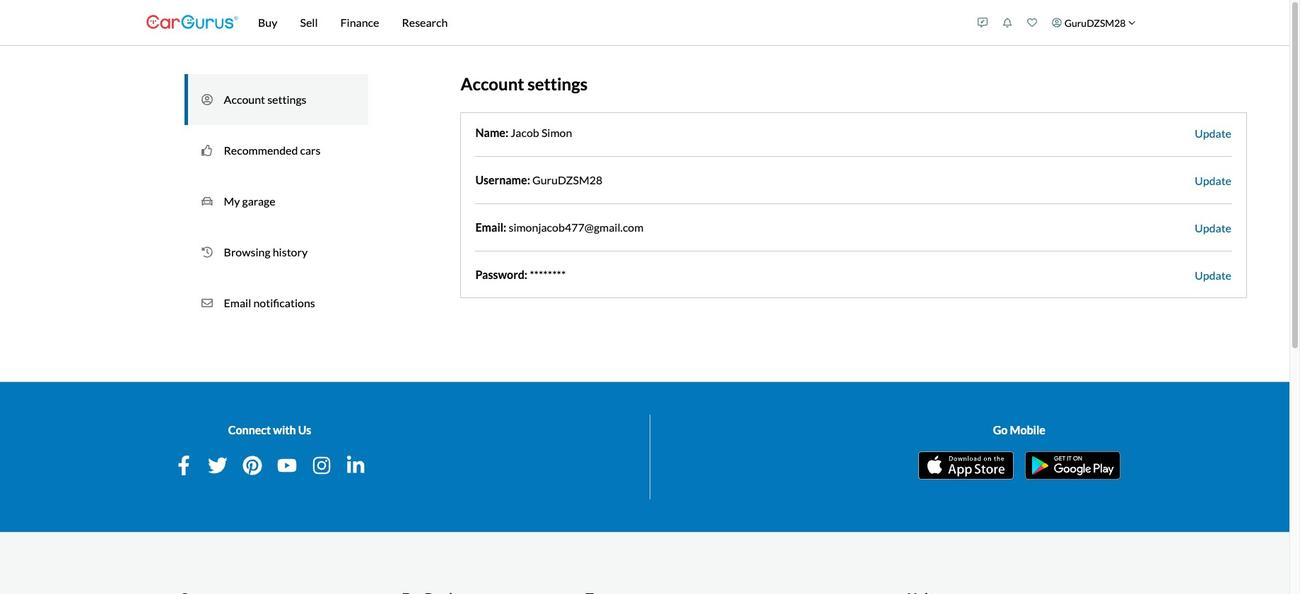 Task type: describe. For each thing, give the bounding box(es) containing it.
garage
[[242, 194, 276, 208]]

browsing history link
[[184, 227, 369, 278]]

gurudzsm28 inside popup button
[[1065, 17, 1126, 29]]

cargurus logo homepage link link
[[146, 2, 238, 43]]

my garage
[[224, 194, 276, 208]]

envelope image
[[201, 296, 213, 310]]

email
[[224, 296, 251, 310]]

sell button
[[289, 0, 329, 45]]

name:
[[476, 126, 509, 139]]

update for username: gurudzsm28
[[1195, 174, 1232, 187]]

menu bar containing buy
[[238, 0, 971, 45]]

connect with us
[[228, 424, 311, 437]]

update for password: ********
[[1195, 269, 1232, 282]]

recommended cars link
[[184, 125, 369, 176]]

update button for password: ********
[[1195, 266, 1233, 285]]

recommended
[[224, 144, 298, 157]]

update button for email: simonjacob477@gmail.com
[[1195, 219, 1233, 237]]

get it on google play image
[[1025, 452, 1121, 480]]

us
[[298, 424, 311, 437]]

history image
[[201, 245, 213, 260]]

pinterest image
[[243, 456, 262, 476]]

simonjacob477@gmail.com
[[509, 221, 644, 234]]

user circle image
[[201, 93, 213, 107]]

update button for username: gurudzsm28
[[1195, 172, 1233, 190]]

password: ********
[[476, 268, 566, 281]]

update for email: simonjacob477@gmail.com
[[1195, 221, 1232, 235]]

0 horizontal spatial account settings
[[224, 93, 307, 106]]

browsing history
[[224, 245, 308, 259]]

sell
[[300, 16, 318, 29]]

research button
[[391, 0, 459, 45]]

go
[[993, 424, 1008, 437]]

buy button
[[247, 0, 289, 45]]

1 horizontal spatial account settings
[[461, 74, 588, 94]]

gurudzsm28 menu item
[[1045, 3, 1144, 42]]

0 horizontal spatial settings
[[267, 93, 307, 106]]

youtube image
[[277, 456, 297, 476]]

car image
[[201, 194, 213, 209]]

email notifications link
[[184, 278, 369, 329]]

research
[[402, 16, 448, 29]]

1 horizontal spatial account
[[461, 74, 524, 94]]



Task type: vqa. For each thing, say whether or not it's contained in the screenshot.
it
no



Task type: locate. For each thing, give the bounding box(es) containing it.
0 horizontal spatial account
[[224, 93, 265, 106]]

gurudzsm28 menu
[[971, 3, 1144, 42]]

finance
[[341, 16, 379, 29]]

jacob
[[511, 126, 539, 139]]

1 vertical spatial gurudzsm28
[[533, 173, 603, 187]]

cargurus logo homepage link image
[[146, 2, 238, 43]]

update
[[1195, 126, 1232, 140], [1195, 174, 1232, 187], [1195, 221, 1232, 235], [1195, 269, 1232, 282]]

settings up recommended cars link
[[267, 93, 307, 106]]

finance button
[[329, 0, 391, 45]]

********
[[530, 268, 566, 281]]

2 update from the top
[[1195, 174, 1232, 187]]

saved cars image
[[1028, 18, 1038, 28]]

simon
[[542, 126, 572, 139]]

gurudzsm28 button
[[1045, 3, 1144, 42]]

1 update button from the top
[[1195, 124, 1233, 143]]

account
[[461, 74, 524, 94], [224, 93, 265, 106]]

settings
[[528, 74, 588, 94], [267, 93, 307, 106]]

twitter image
[[208, 456, 228, 476]]

email notifications
[[224, 296, 315, 310]]

account settings up name: jacob simon
[[461, 74, 588, 94]]

facebook image
[[174, 456, 193, 476]]

open notifications image
[[1003, 18, 1013, 28]]

username: gurudzsm28
[[476, 173, 603, 187]]

3 update button from the top
[[1195, 219, 1233, 237]]

history
[[273, 245, 308, 259]]

instagram image
[[312, 456, 331, 476]]

email:
[[476, 221, 507, 234]]

gurudzsm28 left chevron down image
[[1065, 17, 1126, 29]]

download on the app store image
[[919, 452, 1014, 480]]

3 update from the top
[[1195, 221, 1232, 235]]

4 update from the top
[[1195, 269, 1232, 282]]

email: simonjacob477@gmail.com
[[476, 221, 644, 234]]

thumbs up image
[[201, 144, 213, 158]]

account settings link
[[184, 74, 369, 125]]

cars
[[300, 144, 321, 157]]

browsing
[[224, 245, 271, 259]]

name: jacob simon
[[476, 126, 572, 139]]

update for name: jacob simon
[[1195, 126, 1232, 140]]

2 update button from the top
[[1195, 172, 1233, 190]]

buy
[[258, 16, 278, 29]]

0 vertical spatial gurudzsm28
[[1065, 17, 1126, 29]]

notifications
[[253, 296, 315, 310]]

user icon image
[[1052, 18, 1062, 28]]

account settings
[[461, 74, 588, 94], [224, 93, 307, 106]]

go mobile
[[993, 424, 1046, 437]]

chevron down image
[[1129, 19, 1136, 26]]

linkedin image
[[346, 456, 366, 476]]

connect
[[228, 424, 271, 437]]

1 update from the top
[[1195, 126, 1232, 140]]

account up name: on the top left of the page
[[461, 74, 524, 94]]

1 horizontal spatial settings
[[528, 74, 588, 94]]

my
[[224, 194, 240, 208]]

username:
[[476, 173, 530, 187]]

settings up simon
[[528, 74, 588, 94]]

4 update button from the top
[[1195, 266, 1233, 285]]

mobile
[[1010, 424, 1046, 437]]

my garage link
[[184, 176, 369, 227]]

menu bar
[[238, 0, 971, 45]]

update button
[[1195, 124, 1233, 143], [1195, 172, 1233, 190], [1195, 219, 1233, 237], [1195, 266, 1233, 285]]

gurudzsm28 up email: simonjacob477@gmail.com
[[533, 173, 603, 187]]

gurudzsm28
[[1065, 17, 1126, 29], [533, 173, 603, 187]]

update button for name: jacob simon
[[1195, 124, 1233, 143]]

0 horizontal spatial gurudzsm28
[[533, 173, 603, 187]]

with
[[273, 424, 296, 437]]

add a car review image
[[978, 18, 988, 28]]

recommended cars
[[224, 144, 321, 157]]

account right user circle icon on the left of the page
[[224, 93, 265, 106]]

1 horizontal spatial gurudzsm28
[[1065, 17, 1126, 29]]

password:
[[476, 268, 528, 281]]

account settings up recommended
[[224, 93, 307, 106]]



